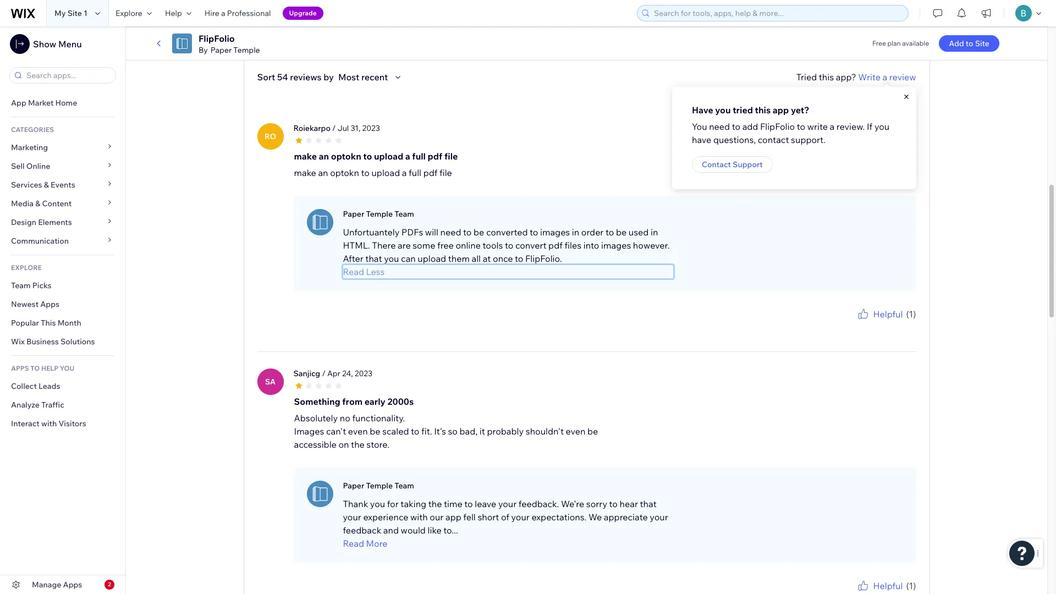 Task type: vqa. For each thing, say whether or not it's contained in the screenshot.
top
no



Task type: locate. For each thing, give the bounding box(es) containing it.
1 helpful button from the top
[[857, 307, 903, 321]]

helpful for unfortuantely pdfs will need to be converted to images in order to be used in html. there are some free online tools to convert pdf files into images however. after that you can upload them all at once to flipfolio. read less
[[873, 308, 903, 319]]

0 horizontal spatial /
[[322, 368, 326, 378]]

1 vertical spatial upload
[[372, 167, 400, 178]]

2023 right 31,
[[362, 123, 380, 133]]

1 horizontal spatial that
[[640, 498, 657, 509]]

1 read from the top
[[343, 266, 364, 277]]

contact support
[[702, 160, 763, 169]]

54 left reviews)
[[300, 16, 310, 27]]

read left the more at the bottom left of page
[[343, 538, 364, 549]]

1 paper temple team from the top
[[343, 209, 414, 219]]

0 vertical spatial (1)
[[906, 308, 916, 319]]

0 vertical spatial optokn
[[331, 151, 361, 162]]

converted
[[486, 226, 528, 237]]

file
[[444, 151, 458, 162], [440, 167, 452, 178]]

0 vertical spatial an
[[319, 151, 329, 162]]

temple
[[233, 45, 260, 55], [366, 209, 393, 219], [366, 481, 393, 491]]

our
[[430, 511, 444, 522]]

1 horizontal spatial even
[[566, 426, 586, 437]]

your
[[872, 321, 886, 329], [498, 498, 517, 509], [343, 511, 361, 522], [511, 511, 530, 522], [650, 511, 668, 522]]

with down traffic
[[41, 419, 57, 429]]

free plan available
[[872, 39, 929, 47]]

1 vertical spatial paper
[[343, 209, 364, 219]]

2 in from the left
[[651, 226, 658, 237]]

flipfolio logo image
[[172, 34, 192, 53]]

2 helpful from the top
[[873, 580, 903, 591]]

reviews)
[[312, 16, 346, 27]]

flipfolio inside the flipfolio by paper temple
[[199, 33, 235, 44]]

site left 1
[[67, 8, 82, 18]]

2 read from the top
[[343, 538, 364, 549]]

menu
[[58, 39, 82, 50]]

paper temple team up "experience"
[[343, 481, 414, 491]]

newest
[[11, 299, 39, 309]]

1 horizontal spatial app
[[773, 105, 789, 116]]

1 vertical spatial optokn
[[330, 167, 359, 178]]

a inside have you tried this app yet? you need to add flipfolio to write a review. if you have questions, contact support.
[[830, 121, 835, 132]]

even down the no
[[348, 426, 368, 437]]

with down the taking
[[410, 511, 428, 522]]

2 paper temple team from the top
[[343, 481, 414, 491]]

1 vertical spatial on
[[339, 439, 349, 450]]

0 vertical spatial team
[[395, 209, 414, 219]]

0 horizontal spatial thank
[[343, 498, 368, 509]]

add to site
[[949, 39, 990, 48]]

in
[[572, 226, 579, 237], [651, 226, 658, 237]]

this right tried
[[755, 105, 771, 116]]

1 vertical spatial team
[[11, 281, 31, 290]]

paper temple team for unfortuantely
[[343, 209, 414, 219]]

flipfolio up by
[[199, 33, 235, 44]]

functionality.
[[352, 412, 405, 423]]

2 vertical spatial upload
[[418, 253, 446, 264]]

with
[[41, 419, 57, 429], [410, 511, 428, 522]]

0 horizontal spatial feedback
[[343, 525, 381, 536]]

0 horizontal spatial even
[[348, 426, 368, 437]]

by
[[324, 71, 334, 82]]

1 helpful from the top
[[873, 308, 903, 319]]

1 vertical spatial helpful button
[[857, 579, 903, 592]]

temple up "experience"
[[366, 481, 393, 491]]

0 vertical spatial thank
[[829, 321, 848, 329]]

even
[[348, 426, 368, 437], [566, 426, 586, 437]]

1 vertical spatial &
[[35, 199, 40, 208]]

0 vertical spatial helpful button
[[857, 307, 903, 321]]

1 vertical spatial images
[[601, 240, 631, 251]]

to inside add to site button
[[966, 39, 973, 48]]

& for content
[[35, 199, 40, 208]]

0 vertical spatial that
[[365, 253, 382, 264]]

Search apps... field
[[23, 68, 112, 83]]

temple for make an optokn to upload a full pdf file
[[366, 209, 393, 219]]

paper temple team
[[343, 209, 414, 219], [343, 481, 414, 491]]

that up "less"
[[365, 253, 382, 264]]

free
[[872, 39, 886, 47]]

paper for something
[[343, 481, 364, 491]]

you inside thank you for taking the time to leave your feedback. we're sorry to hear that your experience with our app fell short of your expectations. we appreciate your feedback and would like to... read more
[[370, 498, 385, 509]]

pdf
[[428, 151, 443, 162], [423, 167, 438, 178], [549, 240, 563, 251]]

apps inside newest apps link
[[40, 299, 59, 309]]

2 vertical spatial paper
[[343, 481, 364, 491]]

paper right paper temple image
[[343, 481, 364, 491]]

you for your
[[849, 321, 861, 329]]

some
[[413, 240, 435, 251]]

app down the time
[[446, 511, 461, 522]]

the
[[351, 439, 365, 450], [428, 498, 442, 509]]

1 horizontal spatial the
[[428, 498, 442, 509]]

that inside thank you for taking the time to leave your feedback. we're sorry to hear that your experience with our app fell short of your expectations. we appreciate your feedback and would like to... read more
[[640, 498, 657, 509]]

elements
[[38, 217, 72, 227]]

if
[[867, 121, 873, 132]]

0 horizontal spatial this
[[755, 105, 771, 116]]

1 vertical spatial with
[[410, 511, 428, 522]]

0 vertical spatial need
[[709, 121, 730, 132]]

0 vertical spatial paper temple team
[[343, 209, 414, 219]]

0 horizontal spatial the
[[351, 439, 365, 450]]

temple up unfortuantely
[[366, 209, 393, 219]]

design elements link
[[0, 213, 125, 232]]

1 horizontal spatial on
[[339, 439, 349, 450]]

to inside something from early 2000s absolutely no functionality. images can't even be scaled to fit. it's so bad, it probably shouldn't even be accessible on the store.
[[411, 426, 419, 437]]

2 even from the left
[[566, 426, 586, 437]]

paper for make
[[343, 209, 364, 219]]

0 horizontal spatial app
[[446, 511, 461, 522]]

/ left jul on the top of the page
[[332, 123, 336, 133]]

paper temple image
[[307, 209, 333, 235]]

1 horizontal spatial need
[[709, 121, 730, 132]]

0 horizontal spatial flipfolio
[[199, 33, 235, 44]]

even right the 'shouldn't'
[[566, 426, 586, 437]]

fell
[[463, 511, 476, 522]]

0 vertical spatial for
[[862, 321, 871, 329]]

0 vertical spatial paper
[[211, 45, 232, 55]]

1 vertical spatial paper temple team
[[343, 481, 414, 491]]

1 horizontal spatial &
[[44, 180, 49, 190]]

all
[[472, 253, 481, 264]]

help button
[[158, 0, 198, 26]]

sell online
[[11, 161, 50, 171]]

helpful button for unfortuantely pdfs will need to be converted to images in order to be used in html. there are some free online tools to convert pdf files into images however. after that you can upload them all at once to flipfolio. read less
[[857, 307, 903, 321]]

hire a professional link
[[198, 0, 278, 26]]

sort
[[257, 71, 275, 82]]

in up however.
[[651, 226, 658, 237]]

& left the 'events' at the left top of the page
[[44, 180, 49, 190]]

flipfolio.
[[525, 253, 562, 264]]

questions,
[[713, 134, 756, 145]]

1 horizontal spatial in
[[651, 226, 658, 237]]

at
[[483, 253, 491, 264]]

review
[[889, 71, 916, 82]]

with inside "link"
[[41, 419, 57, 429]]

once
[[493, 253, 513, 264]]

0 vertical spatial temple
[[233, 45, 260, 55]]

to
[[30, 364, 40, 372]]

read inside thank you for taking the time to leave your feedback. we're sorry to hear that your experience with our app fell short of your expectations. we appreciate your feedback and would like to... read more
[[343, 538, 364, 549]]

0 vertical spatial /
[[332, 123, 336, 133]]

0 horizontal spatial on
[[287, 16, 298, 27]]

1 horizontal spatial site
[[975, 39, 990, 48]]

interact
[[11, 419, 40, 429]]

0 horizontal spatial need
[[440, 226, 461, 237]]

site right add
[[975, 39, 990, 48]]

0 vertical spatial apps
[[40, 299, 59, 309]]

flipfolio up contact
[[760, 121, 795, 132]]

0 vertical spatial helpful
[[873, 308, 903, 319]]

for inside thank you for taking the time to leave your feedback. we're sorry to hear that your experience with our app fell short of your expectations. we appreciate your feedback and would like to... read more
[[387, 498, 399, 509]]

paper
[[211, 45, 232, 55], [343, 209, 364, 219], [343, 481, 364, 491]]

this left app?
[[819, 71, 834, 82]]

0 vertical spatial flipfolio
[[199, 33, 235, 44]]

interact with visitors link
[[0, 414, 125, 433]]

& right the media
[[35, 199, 40, 208]]

newest apps
[[11, 299, 59, 309]]

you
[[692, 121, 707, 132]]

2 vertical spatial pdf
[[549, 240, 563, 251]]

from
[[342, 396, 363, 407]]

0 vertical spatial images
[[540, 226, 570, 237]]

1 horizontal spatial this
[[819, 71, 834, 82]]

this
[[819, 71, 834, 82], [755, 105, 771, 116]]

a
[[221, 8, 225, 18], [883, 71, 887, 82], [830, 121, 835, 132], [405, 151, 410, 162], [402, 167, 407, 178]]

1 vertical spatial helpful
[[873, 580, 903, 591]]

0 horizontal spatial in
[[572, 226, 579, 237]]

temple up sort
[[233, 45, 260, 55]]

1 horizontal spatial feedback
[[887, 321, 916, 329]]

services & events link
[[0, 175, 125, 194]]

1 vertical spatial that
[[640, 498, 657, 509]]

have you tried this app yet? you need to add flipfolio to write a review. if you have questions, contact support.
[[692, 105, 890, 145]]

of
[[501, 511, 509, 522]]

paper temple image
[[307, 481, 333, 507]]

less
[[366, 266, 385, 277]]

temple inside the flipfolio by paper temple
[[233, 45, 260, 55]]

images right into on the top right of page
[[601, 240, 631, 251]]

the inside thank you for taking the time to leave your feedback. we're sorry to hear that your experience with our app fell short of your expectations. we appreciate your feedback and would like to... read more
[[428, 498, 442, 509]]

categories
[[11, 125, 54, 134]]

1 vertical spatial an
[[318, 167, 328, 178]]

/ left "apr"
[[322, 368, 326, 378]]

(1)
[[906, 308, 916, 319], [906, 580, 916, 591]]

0 vertical spatial full
[[412, 151, 426, 162]]

2
[[108, 581, 111, 588]]

apps up "this"
[[40, 299, 59, 309]]

1 horizontal spatial thank
[[829, 321, 848, 329]]

thank for thank you for your feedback
[[829, 321, 848, 329]]

tried
[[733, 105, 753, 116]]

1 vertical spatial thank
[[343, 498, 368, 509]]

team up pdfs
[[395, 209, 414, 219]]

explore
[[11, 264, 42, 272]]

app
[[773, 105, 789, 116], [446, 511, 461, 522]]

0 vertical spatial app
[[773, 105, 789, 116]]

1 vertical spatial for
[[387, 498, 399, 509]]

on down can't
[[339, 439, 349, 450]]

1 vertical spatial make
[[294, 167, 316, 178]]

like
[[428, 525, 442, 536]]

apps right manage
[[63, 580, 82, 590]]

team down the explore
[[11, 281, 31, 290]]

store.
[[367, 439, 390, 450]]

the up our
[[428, 498, 442, 509]]

2023 for early
[[355, 368, 372, 378]]

and
[[383, 525, 399, 536]]

that right hear
[[640, 498, 657, 509]]

1 vertical spatial full
[[409, 167, 421, 178]]

2023 for optokn
[[362, 123, 380, 133]]

0 horizontal spatial apps
[[40, 299, 59, 309]]

Search for tools, apps, help & more... field
[[651, 6, 905, 21]]

1 vertical spatial 2023
[[355, 368, 372, 378]]

on right (based
[[287, 16, 298, 27]]

analyze traffic
[[11, 400, 64, 410]]

1 (1) from the top
[[906, 308, 916, 319]]

0 horizontal spatial &
[[35, 199, 40, 208]]

2023 right '24,'
[[355, 368, 372, 378]]

1 vertical spatial need
[[440, 226, 461, 237]]

team up the taking
[[395, 481, 414, 491]]

1 horizontal spatial for
[[862, 321, 871, 329]]

app left yet?
[[773, 105, 789, 116]]

events
[[51, 180, 75, 190]]

taking
[[401, 498, 426, 509]]

write
[[858, 71, 881, 82]]

need right you
[[709, 121, 730, 132]]

show menu
[[33, 39, 82, 50]]

manage apps
[[32, 580, 82, 590]]

apps for newest apps
[[40, 299, 59, 309]]

2 helpful button from the top
[[857, 579, 903, 592]]

accessible
[[294, 439, 337, 450]]

(1) for unfortuantely pdfs will need to be converted to images in order to be used in html. there are some free online tools to convert pdf files into images however. after that you can upload them all at once to flipfolio. read less
[[906, 308, 916, 319]]

paper up unfortuantely
[[343, 209, 364, 219]]

thank inside thank you for taking the time to leave your feedback. we're sorry to hear that your experience with our app fell short of your expectations. we appreciate your feedback and would like to... read more
[[343, 498, 368, 509]]

absolutely
[[294, 412, 338, 423]]

0 vertical spatial 2023
[[362, 123, 380, 133]]

1 horizontal spatial /
[[332, 123, 336, 133]]

team for make an optokn to upload a full pdf file make an optokn to upload a full pdf file
[[395, 209, 414, 219]]

0 vertical spatial the
[[351, 439, 365, 450]]

paper temple team up unfortuantely
[[343, 209, 414, 219]]

1 vertical spatial this
[[755, 105, 771, 116]]

0 vertical spatial file
[[444, 151, 458, 162]]

used
[[629, 226, 649, 237]]

tried
[[796, 71, 817, 82]]

2 vertical spatial temple
[[366, 481, 393, 491]]

available
[[902, 39, 929, 47]]

1 vertical spatial apps
[[63, 580, 82, 590]]

have
[[692, 105, 713, 116]]

0 horizontal spatial with
[[41, 419, 57, 429]]

1 vertical spatial feedback
[[343, 525, 381, 536]]

0 horizontal spatial 54
[[277, 71, 288, 82]]

read down after
[[343, 266, 364, 277]]

more
[[366, 538, 388, 549]]

write a review button
[[858, 70, 916, 83]]

1 vertical spatial pdf
[[423, 167, 438, 178]]

1 vertical spatial the
[[428, 498, 442, 509]]

0 vertical spatial with
[[41, 419, 57, 429]]

for for taking
[[387, 498, 399, 509]]

read
[[343, 266, 364, 277], [343, 538, 364, 549]]

1 horizontal spatial apps
[[63, 580, 82, 590]]

design
[[11, 217, 36, 227]]

0 horizontal spatial site
[[67, 8, 82, 18]]

bad,
[[460, 426, 478, 437]]

leave
[[475, 498, 496, 509]]

need up free
[[440, 226, 461, 237]]

1 vertical spatial /
[[322, 368, 326, 378]]

1 vertical spatial read
[[343, 538, 364, 549]]

images
[[540, 226, 570, 237], [601, 240, 631, 251]]

1 horizontal spatial flipfolio
[[760, 121, 795, 132]]

in up files
[[572, 226, 579, 237]]

feedback inside thank you for taking the time to leave your feedback. we're sorry to hear that your experience with our app fell short of your expectations. we appreciate your feedback and would like to... read more
[[343, 525, 381, 536]]

the left the "store." on the left
[[351, 439, 365, 450]]

paper right by
[[211, 45, 232, 55]]

1 vertical spatial site
[[975, 39, 990, 48]]

0 horizontal spatial for
[[387, 498, 399, 509]]

0 vertical spatial read
[[343, 266, 364, 277]]

reviews
[[290, 71, 322, 82]]

1 vertical spatial app
[[446, 511, 461, 522]]

sort 54 reviews by
[[257, 71, 334, 82]]

0 vertical spatial make
[[294, 151, 317, 162]]

1 vertical spatial (1)
[[906, 580, 916, 591]]

team for something from early 2000s absolutely no functionality. images can't even be scaled to fit. it's so bad, it probably shouldn't even be accessible on the store.
[[395, 481, 414, 491]]

2 (1) from the top
[[906, 580, 916, 591]]

0 vertical spatial &
[[44, 180, 49, 190]]

images up files
[[540, 226, 570, 237]]

pdf inside unfortuantely pdfs will need to be converted to images in order to be used in html. there are some free online tools to convert pdf files into images however. after that you can upload them all at once to flipfolio. read less
[[549, 240, 563, 251]]

54 right sort
[[277, 71, 288, 82]]

sa
[[265, 377, 276, 387]]

contact
[[758, 134, 789, 145]]



Task type: describe. For each thing, give the bounding box(es) containing it.
marketing link
[[0, 138, 125, 157]]

you for this
[[715, 105, 731, 116]]

sanjicg
[[293, 368, 320, 378]]

this
[[41, 318, 56, 328]]

media & content link
[[0, 194, 125, 213]]

make an optokn to upload a full pdf file make an optokn to upload a full pdf file
[[294, 151, 458, 178]]

for for your
[[862, 321, 871, 329]]

app market home link
[[0, 94, 125, 112]]

appreciate
[[604, 511, 648, 522]]

no
[[340, 412, 350, 423]]

unfortuantely pdfs will need to be converted to images in order to be used in html. there are some free online tools to convert pdf files into images however. after that you can upload them all at once to flipfolio. read less
[[343, 226, 670, 277]]

be up the "store." on the left
[[370, 426, 380, 437]]

visitors
[[59, 419, 86, 429]]

popular this month
[[11, 318, 81, 328]]

newest apps link
[[0, 295, 125, 314]]

interact with visitors
[[11, 419, 86, 429]]

will
[[425, 226, 438, 237]]

add
[[949, 39, 964, 48]]

site inside button
[[975, 39, 990, 48]]

by
[[199, 45, 208, 55]]

be left used at top
[[616, 226, 627, 237]]

& for events
[[44, 180, 49, 190]]

free
[[437, 240, 454, 251]]

2 make from the top
[[294, 167, 316, 178]]

leads
[[39, 381, 60, 391]]

solutions
[[60, 337, 95, 347]]

(1) for thank you for taking the time to leave your feedback. we're sorry to hear that your experience with our app fell short of your expectations. we appreciate your feedback and would like to... read more
[[906, 580, 916, 591]]

analyze traffic link
[[0, 396, 125, 414]]

0 horizontal spatial images
[[540, 226, 570, 237]]

add to site button
[[939, 35, 1000, 52]]

yet?
[[791, 105, 810, 116]]

you inside unfortuantely pdfs will need to be converted to images in order to be used in html. there are some free online tools to convert pdf files into images however. after that you can upload them all at once to flipfolio. read less
[[384, 253, 399, 264]]

you for taking
[[370, 498, 385, 509]]

home
[[55, 98, 77, 108]]

upgrade button
[[283, 7, 323, 20]]

sidebar element
[[0, 26, 126, 594]]

helpful button for thank you for taking the time to leave your feedback. we're sorry to hear that your experience with our app fell short of your expectations. we appreciate your feedback and would like to... read more
[[857, 579, 903, 592]]

review.
[[837, 121, 865, 132]]

short
[[478, 511, 499, 522]]

on inside something from early 2000s absolutely no functionality. images can't even be scaled to fit. it's so bad, it probably shouldn't even be accessible on the store.
[[339, 439, 349, 450]]

can't
[[326, 426, 346, 437]]

communication link
[[0, 232, 125, 250]]

app inside thank you for taking the time to leave your feedback. we're sorry to hear that your experience with our app fell short of your expectations. we appreciate your feedback and would like to... read more
[[446, 511, 461, 522]]

1 horizontal spatial images
[[601, 240, 631, 251]]

that inside unfortuantely pdfs will need to be converted to images in order to be used in html. there are some free online tools to convert pdf files into images however. after that you can upload them all at once to flipfolio. read less
[[365, 253, 382, 264]]

apps to help you
[[11, 364, 74, 372]]

sorry
[[586, 498, 607, 509]]

apps for manage apps
[[63, 580, 82, 590]]

after
[[343, 253, 363, 264]]

flipfolio by paper temple
[[199, 33, 260, 55]]

helpful for thank you for taking the time to leave your feedback. we're sorry to hear that your experience with our app fell short of your expectations. we appreciate your feedback and would like to... read more
[[873, 580, 903, 591]]

help
[[41, 364, 58, 372]]

temple for something from early 2000s
[[366, 481, 393, 491]]

(based on 54 reviews)
[[257, 16, 346, 27]]

collect leads
[[11, 381, 60, 391]]

1
[[84, 8, 87, 18]]

need inside unfortuantely pdfs will need to be converted to images in order to be used in html. there are some free online tools to convert pdf files into images however. after that you can upload them all at once to flipfolio. read less
[[440, 226, 461, 237]]

month
[[58, 318, 81, 328]]

24,
[[342, 368, 353, 378]]

my site 1
[[54, 8, 87, 18]]

communication
[[11, 236, 71, 246]]

team inside sidebar element
[[11, 281, 31, 290]]

recent
[[361, 71, 388, 82]]

0 vertical spatial pdf
[[428, 151, 443, 162]]

have
[[692, 134, 711, 145]]

it
[[480, 426, 485, 437]]

content
[[42, 199, 72, 208]]

upload inside unfortuantely pdfs will need to be converted to images in order to be used in html. there are some free online tools to convert pdf files into images however. after that you can upload them all at once to flipfolio. read less
[[418, 253, 446, 264]]

1 make from the top
[[294, 151, 317, 162]]

so
[[448, 426, 458, 437]]

read more button
[[343, 537, 673, 550]]

online
[[456, 240, 481, 251]]

the inside something from early 2000s absolutely no functionality. images can't even be scaled to fit. it's so bad, it probably shouldn't even be accessible on the store.
[[351, 439, 365, 450]]

online
[[26, 161, 50, 171]]

1 even from the left
[[348, 426, 368, 437]]

thank you for taking the time to leave your feedback. we're sorry to hear that your experience with our app fell short of your expectations. we appreciate your feedback and would like to... read more
[[343, 498, 668, 549]]

ro
[[265, 131, 276, 141]]

app inside have you tried this app yet? you need to add flipfolio to write a review. if you have questions, contact support.
[[773, 105, 789, 116]]

contact
[[702, 160, 731, 169]]

this inside have you tried this app yet? you need to add flipfolio to write a review. if you have questions, contact support.
[[755, 105, 771, 116]]

/ for an
[[332, 123, 336, 133]]

paper inside the flipfolio by paper temple
[[211, 45, 232, 55]]

business
[[26, 337, 59, 347]]

there
[[372, 240, 396, 251]]

convert
[[515, 240, 547, 251]]

/ for from
[[322, 368, 326, 378]]

with inside thank you for taking the time to leave your feedback. we're sorry to hear that your experience with our app fell short of your expectations. we appreciate your feedback and would like to... read more
[[410, 511, 428, 522]]

are
[[398, 240, 411, 251]]

2000s
[[388, 396, 414, 407]]

add
[[742, 121, 758, 132]]

be up online
[[474, 226, 484, 237]]

roiekarpo / jul 31, 2023
[[293, 123, 380, 133]]

time
[[444, 498, 463, 509]]

most recent
[[338, 71, 388, 82]]

into
[[584, 240, 599, 251]]

read inside unfortuantely pdfs will need to be converted to images in order to be used in html. there are some free online tools to convert pdf files into images however. after that you can upload them all at once to flipfolio. read less
[[343, 266, 364, 277]]

unfortuantely
[[343, 226, 400, 237]]

need inside have you tried this app yet? you need to add flipfolio to write a review. if you have questions, contact support.
[[709, 121, 730, 132]]

1 in from the left
[[572, 226, 579, 237]]

sanjicg / apr 24, 2023
[[293, 368, 372, 378]]

apps
[[11, 364, 29, 372]]

jul
[[338, 123, 349, 133]]

flipfolio inside have you tried this app yet? you need to add flipfolio to write a review. if you have questions, contact support.
[[760, 121, 795, 132]]

collect leads link
[[0, 377, 125, 396]]

0 vertical spatial feedback
[[887, 321, 916, 329]]

be right the 'shouldn't'
[[588, 426, 598, 437]]

plan
[[888, 39, 901, 47]]

app market home
[[11, 98, 77, 108]]

my
[[54, 8, 66, 18]]

services
[[11, 180, 42, 190]]

shouldn't
[[526, 426, 564, 437]]

experience
[[363, 511, 408, 522]]

0 vertical spatial 54
[[300, 16, 310, 27]]

1 vertical spatial 54
[[277, 71, 288, 82]]

1 vertical spatial file
[[440, 167, 452, 178]]

0 vertical spatial upload
[[374, 151, 403, 162]]

order
[[581, 226, 604, 237]]

media & content
[[11, 199, 72, 208]]

most
[[338, 71, 359, 82]]

paper temple team for thank
[[343, 481, 414, 491]]

support.
[[791, 134, 826, 145]]

team picks link
[[0, 276, 125, 295]]

0 vertical spatial this
[[819, 71, 834, 82]]

0 vertical spatial on
[[287, 16, 298, 27]]

thank for thank you for taking the time to leave your feedback. we're sorry to hear that your experience with our app fell short of your expectations. we appreciate your feedback and would like to... read more
[[343, 498, 368, 509]]

media
[[11, 199, 34, 208]]

to...
[[444, 525, 458, 536]]



